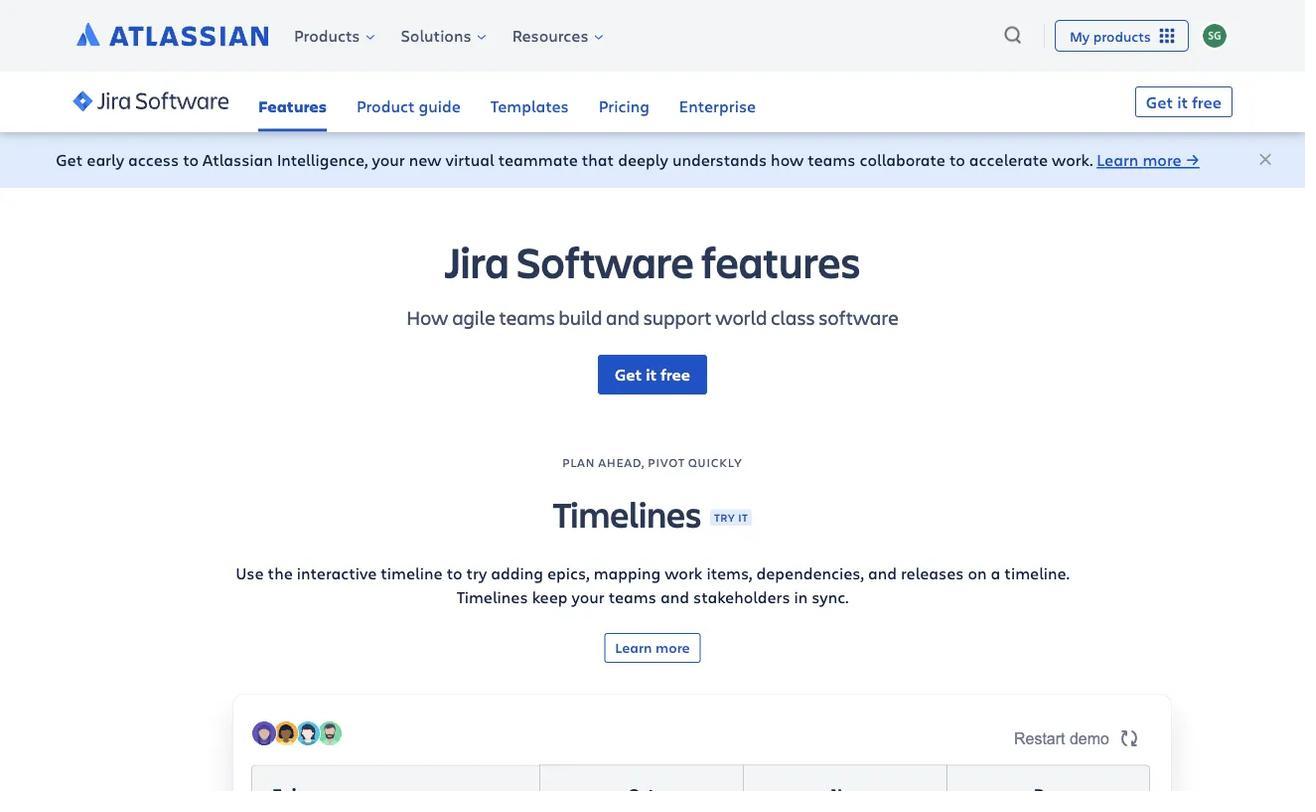 Task type: locate. For each thing, give the bounding box(es) containing it.
features
[[702, 232, 861, 290]]

free down sam green image
[[1193, 91, 1222, 112]]

templates link
[[491, 72, 569, 132]]

guide
[[419, 95, 461, 116]]

teams right agile
[[499, 303, 556, 330]]

class
[[771, 303, 816, 330]]

mapping
[[594, 562, 661, 584]]

1 vertical spatial and
[[869, 562, 897, 584]]

access
[[128, 149, 179, 170]]

and left releases
[[869, 562, 897, 584]]

world
[[716, 303, 768, 330]]

1 horizontal spatial get it free
[[1147, 91, 1222, 112]]

solutions
[[401, 25, 472, 46]]

free
[[1193, 91, 1222, 112], [661, 364, 691, 385]]

2 horizontal spatial it
[[1178, 91, 1189, 112]]

accelerate
[[970, 149, 1049, 170]]

use the interactive timeline to try adding epics, mapping work items, dependencies, and releases on a timeline. timelines keep your teams and stakeholders in sync.
[[236, 562, 1070, 608]]

adding
[[491, 562, 544, 584]]

get it free link
[[1136, 86, 1233, 117], [598, 355, 708, 394]]

0 horizontal spatial get
[[56, 149, 83, 170]]

learn more → link
[[1098, 149, 1200, 170]]

resources link
[[499, 21, 614, 50]]

try
[[467, 562, 487, 584]]

1 horizontal spatial it
[[739, 511, 748, 525]]

get
[[1147, 91, 1174, 112], [56, 149, 83, 170], [615, 364, 642, 385]]

2 vertical spatial it
[[739, 511, 748, 525]]

2 horizontal spatial get
[[1147, 91, 1174, 112]]

1 vertical spatial get it free link
[[598, 355, 708, 394]]

timelines down ahead,
[[553, 490, 702, 537]]

quickly
[[689, 454, 743, 470]]

try
[[715, 511, 736, 525]]

1 horizontal spatial and
[[661, 586, 690, 608]]

2 vertical spatial get
[[615, 364, 642, 385]]

keep
[[532, 586, 568, 608]]

0 vertical spatial get it free
[[1147, 91, 1222, 112]]

1 horizontal spatial get
[[615, 364, 642, 385]]

how
[[406, 303, 449, 330]]

1 vertical spatial get
[[56, 149, 83, 170]]

pricing link
[[599, 72, 650, 132]]

and right the build
[[606, 303, 640, 330]]

learn right work.
[[1098, 149, 1139, 170]]

to left accelerate
[[950, 149, 966, 170]]

1 horizontal spatial timelines
[[553, 490, 702, 537]]

app switcher image
[[1157, 25, 1179, 47]]

to left "try"
[[447, 562, 463, 584]]

0 horizontal spatial learn
[[615, 637, 653, 656]]

to
[[183, 149, 199, 170], [950, 149, 966, 170], [447, 562, 463, 584]]

releases
[[901, 562, 964, 584]]

restart
[[1015, 729, 1066, 747]]

it down how agile teams build and support world class software
[[646, 364, 657, 385]]

timeline.
[[1005, 562, 1070, 584]]

it
[[1178, 91, 1189, 112], [646, 364, 657, 385], [739, 511, 748, 525]]

0 horizontal spatial and
[[606, 303, 640, 330]]

timelines
[[553, 490, 702, 537], [457, 586, 528, 608]]

enterprise link
[[680, 72, 756, 132]]

dependencies,
[[757, 562, 865, 584]]

1 vertical spatial your
[[572, 586, 605, 608]]

learn left more
[[615, 637, 653, 656]]

build
[[559, 303, 603, 330]]

understands
[[673, 149, 767, 170]]

0 vertical spatial free
[[1193, 91, 1222, 112]]

0 vertical spatial get it free link
[[1136, 86, 1233, 117]]

1 vertical spatial timelines
[[457, 586, 528, 608]]

free down support
[[661, 364, 691, 385]]

your
[[372, 149, 405, 170], [572, 586, 605, 608]]

ahead,
[[599, 454, 645, 470]]

it inside timelines try it
[[739, 511, 748, 525]]

and
[[606, 303, 640, 330], [869, 562, 897, 584], [661, 586, 690, 608]]

new
[[409, 149, 442, 170]]

get it free
[[1147, 91, 1222, 112], [615, 364, 691, 385]]

learn
[[1098, 149, 1139, 170], [615, 637, 653, 656]]

0 horizontal spatial free
[[661, 364, 691, 385]]

collaborate
[[860, 149, 946, 170]]

to right access
[[183, 149, 199, 170]]

more
[[656, 637, 690, 656]]

features
[[258, 95, 327, 116]]

early
[[87, 149, 124, 170]]

restart demo button
[[1003, 720, 1154, 757]]

pricing
[[599, 95, 650, 116]]

get it free for left get it free link
[[615, 364, 691, 385]]

0 vertical spatial learn
[[1098, 149, 1139, 170]]

1 vertical spatial get it free
[[615, 364, 691, 385]]

get it free link up more →
[[1136, 86, 1233, 117]]

get left early
[[56, 149, 83, 170]]

it up more →
[[1178, 91, 1189, 112]]

teams right how
[[808, 149, 856, 170]]

products
[[294, 25, 360, 46]]

0 vertical spatial and
[[606, 303, 640, 330]]

0 vertical spatial get
[[1147, 91, 1174, 112]]

1 horizontal spatial learn
[[1098, 149, 1139, 170]]

agile
[[453, 303, 496, 330]]

0 horizontal spatial get it free
[[615, 364, 691, 385]]

support
[[644, 303, 712, 330]]

teammate
[[499, 149, 578, 170]]

0 horizontal spatial your
[[372, 149, 405, 170]]

work
[[665, 562, 703, 584]]

1 vertical spatial teams
[[499, 303, 556, 330]]

1 horizontal spatial get it free link
[[1136, 86, 1233, 117]]

get it free down how agile teams build and support world class software
[[615, 364, 691, 385]]

timelines down "try"
[[457, 586, 528, 608]]

get it free up more →
[[1147, 91, 1222, 112]]

products link
[[280, 21, 385, 50]]

0 horizontal spatial it
[[646, 364, 657, 385]]

product
[[357, 95, 415, 116]]

templates
[[491, 95, 569, 116]]

1 horizontal spatial teams
[[609, 586, 657, 608]]

get it free link down how agile teams build and support world class software
[[598, 355, 708, 394]]

plan
[[563, 454, 596, 470]]

get up learn more → "link"
[[1147, 91, 1174, 112]]

and down work
[[661, 586, 690, 608]]

get down how agile teams build and support world class software
[[615, 364, 642, 385]]

enterprise
[[680, 95, 756, 116]]

your down epics,
[[572, 586, 605, 608]]

teams down mapping
[[609, 586, 657, 608]]

0 vertical spatial teams
[[808, 149, 856, 170]]

it right try
[[739, 511, 748, 525]]

teams
[[808, 149, 856, 170], [499, 303, 556, 330], [609, 586, 657, 608]]

2 vertical spatial teams
[[609, 586, 657, 608]]

atlassian logo image
[[77, 22, 268, 46]]

1 vertical spatial free
[[661, 364, 691, 385]]

demo
[[1070, 729, 1110, 747]]

0 horizontal spatial timelines
[[457, 586, 528, 608]]

jira software features
[[445, 232, 861, 290]]

the
[[268, 562, 293, 584]]

1 horizontal spatial free
[[1193, 91, 1222, 112]]

learn more
[[615, 637, 690, 656]]

your left new
[[372, 149, 405, 170]]

learn more link
[[605, 633, 701, 663]]

timelines try it
[[553, 490, 748, 537]]

1 horizontal spatial your
[[572, 586, 605, 608]]

get it free for rightmost get it free link
[[1147, 91, 1222, 112]]

0 vertical spatial your
[[372, 149, 405, 170]]

1 horizontal spatial to
[[447, 562, 463, 584]]



Task type: vqa. For each thing, say whether or not it's contained in the screenshot.
Demo
yes



Task type: describe. For each thing, give the bounding box(es) containing it.
collection of user avatars showing team members image
[[251, 720, 343, 746]]

2 horizontal spatial and
[[869, 562, 897, 584]]

1 vertical spatial it
[[646, 364, 657, 385]]

get for left get it free link
[[615, 364, 642, 385]]

solutions link
[[387, 21, 497, 50]]

items,
[[707, 562, 753, 584]]

plan ahead, pivot quickly
[[563, 454, 743, 470]]

software
[[517, 232, 694, 290]]

how agile teams build and support world class software
[[406, 303, 899, 330]]

how
[[771, 149, 804, 170]]

0 vertical spatial it
[[1178, 91, 1189, 112]]

timeline
[[381, 562, 443, 584]]

0 horizontal spatial to
[[183, 149, 199, 170]]

epics,
[[548, 562, 590, 584]]

deeply
[[618, 149, 669, 170]]

1 vertical spatial learn
[[615, 637, 653, 656]]

use
[[236, 562, 264, 584]]

atlassian
[[203, 149, 273, 170]]

software
[[819, 303, 899, 330]]

sam green image
[[1204, 24, 1227, 48]]

more →
[[1143, 149, 1200, 170]]

features link
[[258, 72, 327, 132]]

product guide link
[[357, 72, 461, 132]]

intelligence,
[[277, 149, 368, 170]]

get early access to atlassian intelligence, your new virtual teammate that deeply understands how teams collaborate to accelerate work. learn more →
[[56, 149, 1200, 170]]

work.
[[1053, 149, 1094, 170]]

timelines inside use the interactive timeline to try adding epics, mapping work items, dependencies, and releases on a timeline. timelines keep your teams and stakeholders in sync.
[[457, 586, 528, 608]]

on
[[968, 562, 987, 584]]

a
[[991, 562, 1001, 584]]

0 vertical spatial timelines
[[553, 490, 702, 537]]

your inside use the interactive timeline to try adding epics, mapping work items, dependencies, and releases on a timeline. timelines keep your teams and stakeholders in sync.
[[572, 586, 605, 608]]

2 horizontal spatial teams
[[808, 149, 856, 170]]

resources
[[512, 25, 589, 46]]

stakeholders
[[694, 586, 791, 608]]

that
[[582, 149, 614, 170]]

interactive
[[297, 562, 377, 584]]

restart demo
[[1015, 729, 1110, 747]]

teams inside use the interactive timeline to try adding epics, mapping work items, dependencies, and releases on a timeline. timelines keep your teams and stakeholders in sync.
[[609, 586, 657, 608]]

pivot
[[648, 454, 686, 470]]

to inside use the interactive timeline to try adding epics, mapping work items, dependencies, and releases on a timeline. timelines keep your teams and stakeholders in sync.
[[447, 562, 463, 584]]

jira
[[445, 232, 510, 290]]

2 vertical spatial and
[[661, 586, 690, 608]]

2 horizontal spatial to
[[950, 149, 966, 170]]

get for rightmost get it free link
[[1147, 91, 1174, 112]]

product guide
[[357, 95, 461, 116]]

sync.
[[812, 586, 849, 608]]

virtual
[[446, 149, 495, 170]]

0 horizontal spatial get it free link
[[598, 355, 708, 394]]

in
[[795, 586, 808, 608]]

0 horizontal spatial teams
[[499, 303, 556, 330]]



